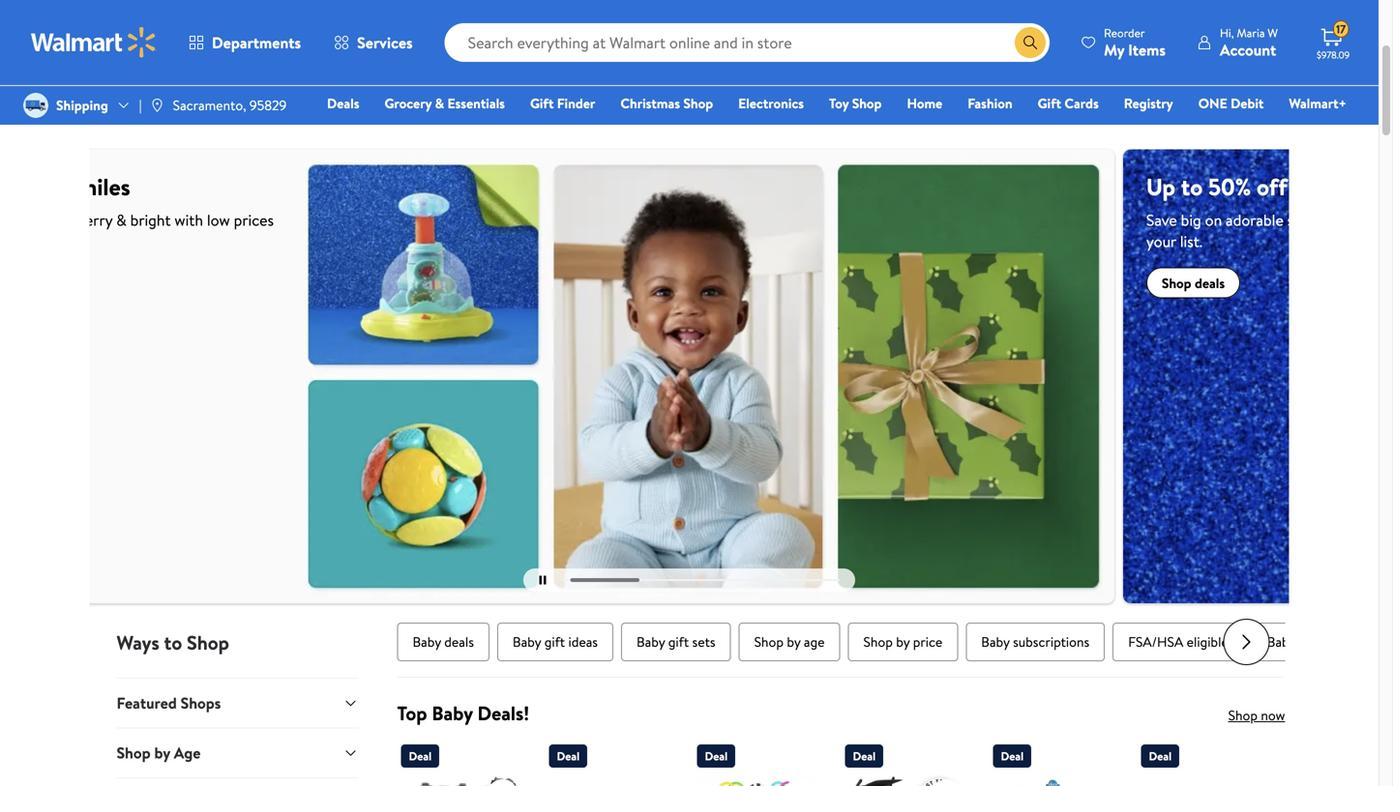 Task type: describe. For each thing, give the bounding box(es) containing it.
gift finder link
[[522, 93, 604, 114]]

hi, maria w account
[[1220, 25, 1278, 60]]

christmas shop
[[621, 94, 713, 113]]

departments button
[[172, 19, 318, 66]]

Search search field
[[445, 23, 1050, 62]]

sassy busy bands take along teethe & toys infant teethers image
[[697, 776, 818, 787]]

up
[[1039, 171, 1068, 203]]

3 deal from the left
[[705, 749, 728, 765]]

activity & gear link
[[791, 67, 909, 106]]

deals for shop deals
[[1087, 274, 1117, 293]]

electronics link
[[730, 93, 813, 114]]

add to favorites list, sassy busy bands take along teethe & toys infant teethers image
[[787, 784, 811, 787]]

baby gift sets
[[637, 633, 716, 652]]

2 on from the left
[[1341, 210, 1358, 231]]

search icon image
[[1023, 35, 1038, 50]]

christmas
[[621, 94, 680, 113]]

95829
[[250, 96, 287, 115]]

eligible
[[1187, 633, 1229, 652]]

6 deal from the left
[[1149, 749, 1172, 765]]

sets
[[692, 633, 716, 652]]

nursery & decor
[[932, 77, 1029, 96]]

nursing & feeding
[[216, 77, 322, 96]]

walmart image
[[31, 27, 157, 58]]

diapers link
[[345, 67, 421, 106]]

4 product group from the left
[[993, 738, 1114, 787]]

baby registry
[[1268, 633, 1345, 652]]

gift cards
[[1038, 94, 1099, 113]]

baby for baby clothing
[[508, 77, 537, 96]]

car seats link
[[611, 67, 696, 106]]

toddler furniture link
[[1052, 67, 1182, 106]]

the
[[1245, 210, 1267, 231]]

1 product group from the left
[[401, 738, 522, 787]]

ways to shop
[[117, 630, 229, 657]]

featured shops
[[117, 693, 221, 714]]

feeding
[[277, 77, 322, 96]]

grocery
[[385, 94, 432, 113]]

gift finder
[[530, 94, 595, 113]]

baby for baby gift sets
[[637, 633, 665, 652]]

& for potty
[[1235, 77, 1244, 96]]

4 deal from the left
[[853, 749, 876, 765]]

hi,
[[1220, 25, 1234, 41]]

decor
[[995, 77, 1029, 96]]

walmart+
[[1289, 94, 1347, 113]]

bath
[[1205, 77, 1232, 96]]

toy
[[829, 94, 849, 113]]

pause image
[[540, 577, 546, 585]]

baby registry link
[[1252, 623, 1360, 662]]

baby
[[1186, 171, 1234, 203]]

baby for baby subscriptions
[[982, 633, 1010, 652]]

shop by age button
[[117, 728, 359, 778]]

services button
[[318, 19, 429, 66]]

& for feeding
[[265, 77, 274, 96]]

baby deals link
[[397, 623, 490, 662]]

1 on from the left
[[1098, 210, 1115, 231]]

& for gear
[[855, 77, 864, 96]]

shop by age
[[117, 743, 201, 764]]

baby gift ideas
[[513, 633, 598, 652]]

furniture
[[1114, 77, 1166, 96]]

Walmart Site-Wide search field
[[445, 23, 1050, 62]]

to for shop
[[164, 630, 182, 657]]

ebt eligible
[[109, 77, 178, 96]]

bath & potty
[[1205, 77, 1280, 96]]

debit
[[1231, 94, 1264, 113]]

cards
[[1065, 94, 1099, 113]]

ways
[[117, 630, 159, 657]]

fsa/hsa
[[1129, 633, 1184, 652]]

one debit link
[[1190, 93, 1273, 114]]

fsa/hsa eligible
[[1129, 633, 1229, 652]]

gear
[[867, 77, 894, 96]]

& for decor
[[982, 77, 991, 96]]

shop inside 'link'
[[754, 633, 784, 652]]

clothing
[[540, 77, 588, 96]]

activity
[[807, 77, 852, 96]]

gift cards link
[[1029, 93, 1108, 114]]

next slide for navpills list image
[[1224, 620, 1270, 666]]

top
[[397, 700, 427, 728]]

strollers link
[[703, 67, 783, 106]]

strollers
[[719, 77, 768, 96]]

shop by age link
[[739, 623, 840, 662]]

finder
[[557, 94, 595, 113]]

toddler furniture
[[1067, 77, 1166, 96]]

maria
[[1237, 25, 1265, 41]]

registry
[[1299, 633, 1345, 652]]

reorder
[[1104, 25, 1145, 41]]

revolve360 extend all-in-one rotational car seat with quick clean cover (revere gray) image
[[401, 776, 522, 787]]

little
[[1271, 210, 1302, 231]]

gift for gift cards
[[1038, 94, 1062, 113]]

by for age
[[787, 633, 801, 652]]

account
[[1220, 39, 1277, 60]]

50%
[[1101, 171, 1144, 203]]

shop deals link
[[1039, 268, 1133, 299]]

car
[[626, 77, 647, 96]]

add to favorites list, revolve360 extend all-in-one rotational car seat with quick clean cover (revere gray) image
[[491, 784, 514, 787]]

baby clothing link
[[493, 67, 603, 106]]

shop deals
[[1054, 274, 1117, 293]]



Task type: locate. For each thing, give the bounding box(es) containing it.
shop now
[[1229, 707, 1286, 726]]

baby left ideas
[[513, 633, 541, 652]]

shop by price
[[864, 633, 943, 652]]

reorder my items
[[1104, 25, 1166, 60]]

featured
[[117, 693, 177, 714]]

styles
[[1180, 210, 1218, 231]]

clothes
[[1239, 171, 1312, 203]]

baby left sets
[[637, 633, 665, 652]]

deals
[[327, 94, 360, 113]]

on right 'big'
[[1098, 210, 1115, 231]]

sacramento, 95829
[[173, 96, 287, 115]]

age
[[804, 633, 825, 652]]

0 vertical spatial to
[[1074, 171, 1095, 203]]

5 deal from the left
[[1001, 749, 1024, 765]]

2 deal from the left
[[557, 749, 580, 765]]

by inside 'link'
[[787, 633, 801, 652]]

&
[[265, 77, 274, 96], [855, 77, 864, 96], [982, 77, 991, 96], [1235, 77, 1244, 96], [435, 94, 444, 113]]

walmart+ link
[[1281, 93, 1356, 114]]

baby clothing
[[508, 77, 588, 96]]

1 gift from the left
[[545, 633, 565, 652]]

$978.09
[[1317, 48, 1350, 61]]

0 vertical spatial deals
[[1087, 274, 1117, 293]]

baby for baby gift ideas
[[513, 633, 541, 652]]

carousel controls navigation
[[524, 569, 856, 593]]

 image
[[150, 98, 165, 113]]

home link
[[899, 93, 951, 114]]

deals down list.
[[1087, 274, 1117, 293]]

diapers
[[360, 77, 405, 96]]

baby left registry
[[1268, 633, 1296, 652]]

on
[[1098, 210, 1115, 231], [1341, 210, 1358, 231]]

1 horizontal spatial on
[[1341, 210, 1358, 231]]

to right ways
[[164, 630, 182, 657]]

top baby deals!
[[397, 700, 530, 728]]

deals link
[[318, 93, 368, 114]]

shop by price link
[[848, 623, 958, 662]]

2 gift from the left
[[1038, 94, 1062, 113]]

by inside dropdown button
[[154, 743, 170, 764]]

to inside the up to 50% off baby clothes save big on adorable styles for the little ones on your list.
[[1074, 171, 1095, 203]]

baby subscriptions link
[[966, 623, 1105, 662]]

on right ones
[[1341, 210, 1358, 231]]

your
[[1039, 231, 1069, 252]]

ebt
[[109, 77, 132, 96]]

price
[[913, 633, 943, 652]]

eligible
[[135, 77, 178, 96]]

delta children the clutch lightweight stroller, aqua image
[[845, 776, 966, 787]]

potty
[[1248, 77, 1280, 96]]

activity & gear
[[807, 77, 894, 96]]

by for age
[[154, 743, 170, 764]]

infantino 2-in-1 sit, spin and stand entertainer 360 seat & activity center, 4-60 months, unisex, teal image
[[993, 776, 1114, 787]]

by for price
[[896, 633, 910, 652]]

baby right 'top'
[[432, 700, 473, 728]]

0 horizontal spatial on
[[1098, 210, 1115, 231]]

gift left ideas
[[545, 633, 565, 652]]

1 horizontal spatial deals
[[1087, 274, 1117, 293]]

2 horizontal spatial by
[[896, 633, 910, 652]]

by
[[787, 633, 801, 652], [896, 633, 910, 652], [154, 743, 170, 764]]

baby left subscriptions
[[982, 633, 1010, 652]]

nursing & feeding link
[[201, 67, 337, 106]]

grocery & essentials link
[[376, 93, 514, 114]]

subscriptions
[[1013, 633, 1090, 652]]

|
[[139, 96, 142, 115]]

1 vertical spatial deals
[[444, 633, 474, 652]]

1 horizontal spatial gift
[[668, 633, 689, 652]]

shops
[[181, 693, 221, 714]]

next slide for navpills list image
[[1224, 63, 1270, 110]]

baby gift sets link
[[621, 623, 731, 662]]

& inside 'link'
[[435, 94, 444, 113]]

shop inside dropdown button
[[117, 743, 151, 764]]

gift for sets
[[668, 633, 689, 652]]

2 product group from the left
[[697, 738, 818, 787]]

1 horizontal spatial by
[[787, 633, 801, 652]]

list.
[[1072, 231, 1095, 252]]

nursery
[[932, 77, 979, 96]]

for
[[1221, 210, 1241, 231]]

to for 50%
[[1074, 171, 1095, 203]]

baby gift ideas link
[[497, 623, 614, 662]]

baby up 'top'
[[413, 633, 441, 652]]

2 gift from the left
[[668, 633, 689, 652]]

fashion link
[[959, 93, 1022, 114]]

shop
[[684, 94, 713, 113], [852, 94, 882, 113], [1054, 274, 1084, 293], [187, 630, 229, 657], [754, 633, 784, 652], [864, 633, 893, 652], [1229, 707, 1258, 726], [117, 743, 151, 764]]

0 horizontal spatial to
[[164, 630, 182, 657]]

1 vertical spatial to
[[164, 630, 182, 657]]

deals for baby deals
[[444, 633, 474, 652]]

to
[[1074, 171, 1095, 203], [164, 630, 182, 657]]

gift for ideas
[[545, 633, 565, 652]]

departments
[[212, 32, 301, 53]]

services
[[357, 32, 413, 53]]

one
[[1199, 94, 1228, 113]]

toys link
[[428, 67, 485, 106]]

1 horizontal spatial to
[[1074, 171, 1095, 203]]

product group
[[401, 738, 522, 787], [697, 738, 818, 787], [845, 738, 966, 787], [993, 738, 1114, 787]]

1 gift from the left
[[530, 94, 554, 113]]

fsa/hsa eligible link
[[1113, 623, 1244, 662]]

0 horizontal spatial gift
[[530, 94, 554, 113]]

baby for baby deals
[[413, 633, 441, 652]]

ebt eligible link
[[93, 67, 193, 106]]

17
[[1337, 21, 1347, 37]]

deal
[[409, 749, 432, 765], [557, 749, 580, 765], [705, 749, 728, 765], [853, 749, 876, 765], [1001, 749, 1024, 765], [1149, 749, 1172, 765]]

sacramento,
[[173, 96, 246, 115]]

ones
[[1305, 210, 1337, 231]]

baby left clothing
[[508, 77, 537, 96]]

& for essentials
[[435, 94, 444, 113]]

registry link
[[1116, 93, 1182, 114]]

fashion
[[968, 94, 1013, 113]]

baby
[[508, 77, 537, 96], [413, 633, 441, 652], [513, 633, 541, 652], [637, 633, 665, 652], [982, 633, 1010, 652], [1268, 633, 1296, 652], [432, 700, 473, 728]]

featured shops button
[[117, 679, 359, 728]]

baby subscriptions
[[982, 633, 1090, 652]]

 image
[[23, 93, 48, 118]]

bath & potty link
[[1189, 67, 1295, 106]]

0 horizontal spatial deals
[[444, 633, 474, 652]]

1 deal from the left
[[409, 749, 432, 765]]

seats
[[650, 77, 680, 96]]

deals up top baby deals!
[[444, 633, 474, 652]]

shop now link
[[1229, 707, 1286, 726]]

3 product group from the left
[[845, 738, 966, 787]]

grocery & essentials
[[385, 94, 505, 113]]

to right the up
[[1074, 171, 1095, 203]]

items
[[1129, 39, 1166, 60]]

baby for baby registry
[[1268, 633, 1296, 652]]

christmas shop link
[[612, 93, 722, 114]]

toy shop
[[829, 94, 882, 113]]

0 horizontal spatial by
[[154, 743, 170, 764]]

gift for gift finder
[[530, 94, 554, 113]]

home
[[907, 94, 943, 113]]

up to 50% off baby clothes save big on adorable styles for the little ones on your list.
[[1039, 171, 1358, 252]]

gift left sets
[[668, 633, 689, 652]]

1 horizontal spatial gift
[[1038, 94, 1062, 113]]

registry
[[1124, 94, 1174, 113]]

deals!
[[478, 700, 530, 728]]

off
[[1149, 171, 1180, 203]]

0 horizontal spatial gift
[[545, 633, 565, 652]]

essentials
[[448, 94, 505, 113]]



Task type: vqa. For each thing, say whether or not it's contained in the screenshot.
group
no



